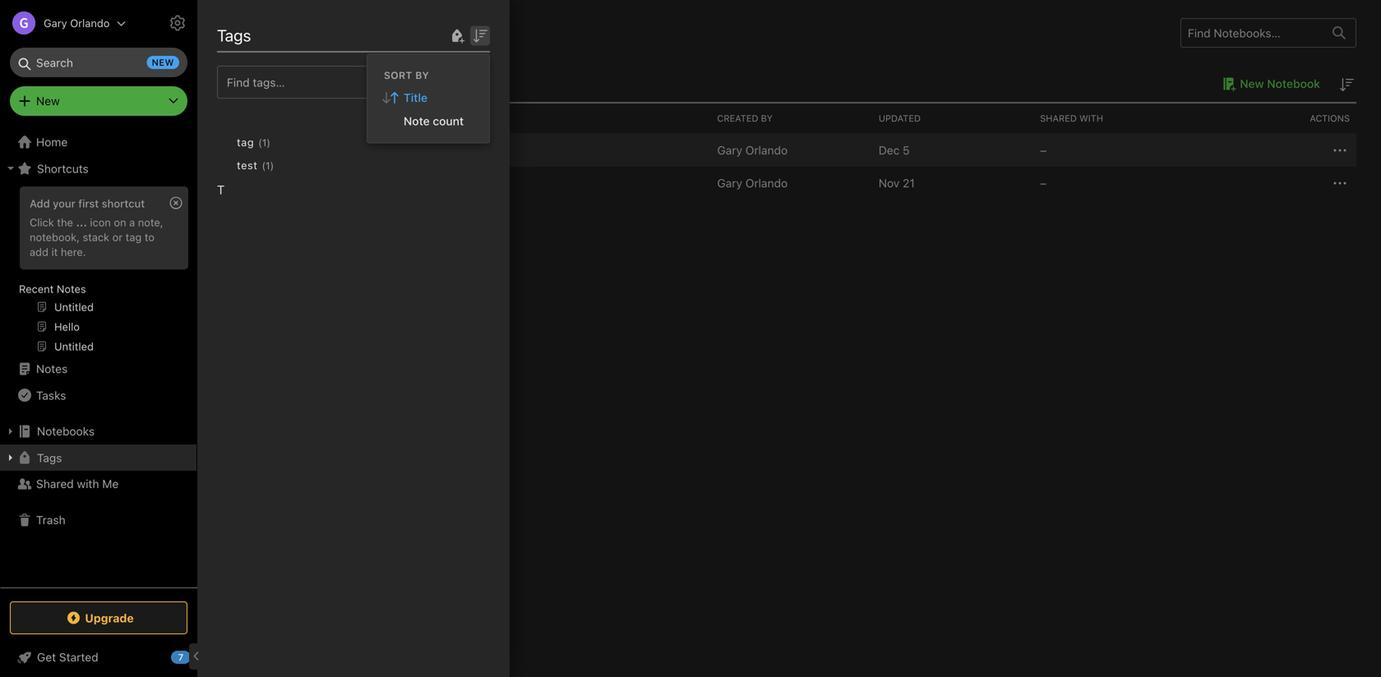 Task type: vqa. For each thing, say whether or not it's contained in the screenshot.
within
no



Task type: locate. For each thing, give the bounding box(es) containing it.
orlando inside first notebook row
[[746, 144, 788, 157]]

0 vertical spatial gary orlando
[[44, 17, 110, 29]]

note
[[404, 114, 430, 128]]

1 vertical spatial 1
[[266, 160, 270, 171]]

tags up 2
[[217, 25, 251, 45]]

notebooks up "notebooks"
[[222, 23, 301, 42]]

1 right "test"
[[266, 160, 270, 171]]

gary inside first notebook row
[[717, 144, 743, 157]]

here.
[[61, 246, 86, 258]]

0 horizontal spatial new
[[36, 94, 60, 108]]

orlando inside the 'test' row
[[746, 176, 788, 190]]

0 horizontal spatial tags
[[37, 451, 62, 465]]

2 notebooks
[[222, 76, 293, 90]]

click
[[30, 216, 54, 229]]

( inside test ( 1 )
[[262, 160, 266, 171]]

) down note count link
[[366, 144, 370, 157]]

notebooks inside tree
[[37, 425, 95, 438]]

stack
[[83, 231, 109, 243]]

notebook
[[1268, 77, 1321, 90]]

2 vertical spatial gary
[[717, 176, 743, 190]]

created by button
[[711, 104, 872, 133]]

gary orlando for dec
[[717, 144, 788, 157]]

upgrade button
[[10, 602, 188, 635]]

1 vertical spatial gary orlando
[[717, 144, 788, 157]]

with
[[77, 477, 99, 491]]

notes
[[57, 283, 86, 295], [36, 362, 68, 376]]

( inside 'tag ( 1 )'
[[258, 137, 262, 148]]

( right "test"
[[262, 160, 266, 171]]

1 vertical spatial (
[[262, 160, 266, 171]]

me
[[102, 477, 119, 491]]

tags
[[217, 25, 251, 45], [37, 451, 62, 465]]

gary
[[44, 17, 67, 29], [717, 144, 743, 157], [717, 176, 743, 190]]

new inside button
[[1240, 77, 1265, 90]]

0 horizontal spatial tag
[[126, 231, 142, 243]]

1 up test ( 1 )
[[262, 137, 267, 148]]

group
[[0, 182, 197, 363]]

tags up shared
[[37, 451, 62, 465]]

1 vertical spatial tags
[[37, 451, 62, 465]]

1 horizontal spatial notebooks
[[222, 23, 301, 42]]

1 vertical spatial orlando
[[746, 144, 788, 157]]

count
[[433, 114, 464, 128]]

t row group
[[217, 99, 503, 201]]

0 horizontal spatial notebooks
[[37, 425, 95, 438]]

gary orlando inside the 'test' row
[[717, 176, 788, 190]]

notebooks
[[222, 23, 301, 42], [37, 425, 95, 438]]

add
[[30, 197, 50, 210]]

1 vertical spatial –
[[1040, 176, 1047, 190]]

0 vertical spatial tag
[[237, 136, 254, 148]]

recent notes
[[19, 283, 86, 295]]

note count
[[404, 114, 464, 128]]

1 – from the top
[[1040, 144, 1047, 157]]

orlando up search text box
[[70, 17, 110, 29]]

1 horizontal spatial tag
[[237, 136, 254, 148]]

tag down a
[[126, 231, 142, 243]]

tree
[[0, 129, 197, 587]]

orlando
[[70, 17, 110, 29], [746, 144, 788, 157], [746, 176, 788, 190]]

orlando down by
[[746, 144, 788, 157]]

0 vertical spatial notes
[[57, 283, 86, 295]]

notebook,
[[30, 231, 80, 243]]

shared
[[36, 477, 74, 491]]

0 vertical spatial –
[[1040, 144, 1047, 157]]

get started
[[37, 651, 98, 664]]

gary inside account "field"
[[44, 17, 67, 29]]

– inside first notebook row
[[1040, 144, 1047, 157]]

2 vertical spatial orlando
[[746, 176, 788, 190]]

orlando down first notebook row
[[746, 176, 788, 190]]

gary orlando
[[44, 17, 110, 29], [717, 144, 788, 157], [717, 176, 788, 190]]

title link
[[368, 86, 489, 109]]

new inside popup button
[[36, 94, 60, 108]]

0 vertical spatial (
[[258, 137, 262, 148]]

1 inside 'tag ( 1 )'
[[262, 137, 267, 148]]

test row
[[222, 167, 1357, 200]]

test ( 1 )
[[237, 159, 274, 171]]

) inside first notebook row
[[366, 144, 370, 157]]

Find tags… text field
[[218, 71, 470, 93]]

0 vertical spatial 1
[[262, 137, 267, 148]]

1 vertical spatial notebooks
[[37, 425, 95, 438]]

( right arrow image
[[258, 137, 262, 148]]

tags button
[[0, 445, 197, 471]]

1 horizontal spatial tags
[[217, 25, 251, 45]]

row group
[[222, 134, 1357, 200]]

0 vertical spatial tags
[[217, 25, 251, 45]]

gary for nov
[[717, 176, 743, 190]]

tasks button
[[0, 382, 197, 409]]

notebooks down tasks
[[37, 425, 95, 438]]

2
[[222, 76, 229, 90]]

–
[[1040, 144, 1047, 157], [1040, 176, 1047, 190]]

new notebook button
[[1217, 74, 1321, 94]]

1 for tag
[[262, 137, 267, 148]]

) inside test ( 1 )
[[270, 160, 274, 171]]

Help and Learning task checklist field
[[0, 645, 197, 671]]

click the ...
[[30, 216, 87, 229]]

shared with button
[[1034, 104, 1195, 133]]

new
[[1240, 77, 1265, 90], [36, 94, 60, 108]]

upgrade
[[85, 612, 134, 625]]

2 – from the top
[[1040, 176, 1047, 190]]

first notebook row
[[222, 134, 1357, 167]]

notebooks
[[233, 76, 293, 90]]

1 vertical spatial tag
[[126, 231, 142, 243]]

create new tag image
[[447, 26, 467, 46]]

...
[[76, 216, 87, 229]]

– for dec 5
[[1040, 144, 1047, 157]]

1 vertical spatial gary
[[717, 144, 743, 157]]

)
[[267, 137, 270, 148], [366, 144, 370, 157], [270, 160, 274, 171]]

new left notebook
[[1240, 77, 1265, 90]]

home link
[[0, 129, 197, 155]]

gary orlando down first notebook row
[[717, 176, 788, 190]]

) inside 'tag ( 1 )'
[[267, 137, 270, 148]]

Find Notebooks… text field
[[1182, 20, 1323, 46]]

tags inside button
[[37, 451, 62, 465]]

notes right recent
[[57, 283, 86, 295]]

notes up tasks
[[36, 362, 68, 376]]

shortcuts
[[37, 162, 89, 175]]

settings image
[[168, 13, 188, 33]]

1 inside test ( 1 )
[[266, 160, 270, 171]]

or
[[112, 231, 123, 243]]

gary inside the 'test' row
[[717, 176, 743, 190]]

gary orlando down created by
[[717, 144, 788, 157]]

1 horizontal spatial new
[[1240, 77, 1265, 90]]

1
[[262, 137, 267, 148], [266, 160, 270, 171]]

new up home
[[36, 94, 60, 108]]

created by
[[717, 113, 773, 124]]

0 vertical spatial gary
[[44, 17, 67, 29]]

tag up "test"
[[237, 136, 254, 148]]

tasks
[[36, 389, 66, 402]]

(
[[258, 137, 262, 148], [262, 160, 266, 171]]

recent
[[19, 283, 54, 295]]

) right "test"
[[270, 160, 274, 171]]

tag
[[237, 136, 254, 148], [126, 231, 142, 243]]

notes inside group
[[57, 283, 86, 295]]

dropdown list menu
[[368, 86, 489, 133]]

– inside the 'test' row
[[1040, 176, 1047, 190]]

actions button
[[1195, 104, 1357, 133]]

0 vertical spatial orlando
[[70, 17, 110, 29]]

shortcut
[[102, 197, 145, 210]]

) up test ( 1 )
[[267, 137, 270, 148]]

your
[[53, 197, 75, 210]]

gary orlando up search text box
[[44, 17, 110, 29]]

get
[[37, 651, 56, 664]]

gary orlando inside first notebook row
[[717, 144, 788, 157]]

shared with
[[1040, 113, 1104, 124]]

3 )
[[359, 144, 370, 157]]

1 vertical spatial new
[[36, 94, 60, 108]]

( for test
[[262, 160, 266, 171]]

row group containing gary orlando
[[222, 134, 1357, 200]]

trash link
[[0, 507, 197, 534]]

2 vertical spatial gary orlando
[[717, 176, 788, 190]]

0 vertical spatial new
[[1240, 77, 1265, 90]]



Task type: describe. For each thing, give the bounding box(es) containing it.
by
[[761, 113, 773, 124]]

add
[[30, 246, 48, 258]]

) for test
[[270, 160, 274, 171]]

add your first shortcut
[[30, 197, 145, 210]]

on
[[114, 216, 126, 229]]

icon on a note, notebook, stack or tag to add it here.
[[30, 216, 163, 258]]

( for tag
[[258, 137, 262, 148]]

orlando inside account "field"
[[70, 17, 110, 29]]

to
[[145, 231, 155, 243]]

updated button
[[872, 104, 1034, 133]]

updated
[[879, 113, 921, 124]]

test
[[237, 159, 258, 171]]

sort
[[384, 70, 413, 81]]

gary orlando inside account "field"
[[44, 17, 110, 29]]

tag inside icon on a note, notebook, stack or tag to add it here.
[[126, 231, 142, 243]]

first
[[78, 197, 99, 210]]

nov 21
[[879, 176, 915, 190]]

the
[[57, 216, 73, 229]]

tree containing home
[[0, 129, 197, 587]]

shared with me link
[[0, 471, 197, 498]]

created
[[717, 113, 759, 124]]

new button
[[10, 86, 188, 116]]

nov
[[879, 176, 900, 190]]

notebooks element
[[197, 0, 1382, 678]]

expand notebooks image
[[4, 425, 17, 438]]

3
[[359, 144, 366, 157]]

tag ( 1 )
[[237, 136, 270, 148]]

new
[[152, 57, 174, 68]]

it
[[51, 246, 58, 258]]

home
[[36, 135, 68, 149]]

orlando for dec 5
[[746, 144, 788, 157]]

Search text field
[[21, 48, 176, 77]]

shared
[[1040, 113, 1077, 124]]

arrow image
[[229, 141, 248, 160]]

click to collapse image
[[191, 647, 204, 667]]

notebooks link
[[0, 419, 197, 445]]

gary for dec
[[717, 144, 743, 157]]

row group inside notebooks element
[[222, 134, 1357, 200]]

dec 5
[[879, 144, 910, 157]]

new notebook
[[1240, 77, 1321, 90]]

7
[[178, 653, 184, 663]]

gary orlando for nov
[[717, 176, 788, 190]]

expand tags image
[[4, 451, 17, 465]]

note,
[[138, 216, 163, 229]]

new for new
[[36, 94, 60, 108]]

) for tag
[[267, 137, 270, 148]]

notes link
[[0, 356, 197, 382]]

t
[[217, 183, 225, 197]]

new for new notebook
[[1240, 77, 1265, 90]]

tag inside t row group
[[237, 136, 254, 148]]

5
[[903, 144, 910, 157]]

21
[[903, 176, 915, 190]]

actions
[[1310, 113, 1350, 124]]

Account field
[[0, 7, 126, 39]]

sort by
[[384, 70, 429, 81]]

a
[[129, 216, 135, 229]]

by
[[416, 70, 429, 81]]

dec
[[879, 144, 900, 157]]

group containing add your first shortcut
[[0, 182, 197, 363]]

shared with me
[[36, 477, 119, 491]]

shortcuts button
[[0, 155, 197, 182]]

started
[[59, 651, 98, 664]]

note count link
[[368, 109, 489, 133]]

trash
[[36, 514, 66, 527]]

1 for test
[[266, 160, 270, 171]]

1 vertical spatial notes
[[36, 362, 68, 376]]

– for nov 21
[[1040, 176, 1047, 190]]

0 vertical spatial notebooks
[[222, 23, 301, 42]]

icon
[[90, 216, 111, 229]]

Sort field
[[470, 25, 490, 46]]

new search field
[[21, 48, 179, 77]]

orlando for nov 21
[[746, 176, 788, 190]]

with
[[1080, 113, 1104, 124]]

sort options image
[[470, 26, 490, 46]]

title
[[404, 91, 428, 104]]



